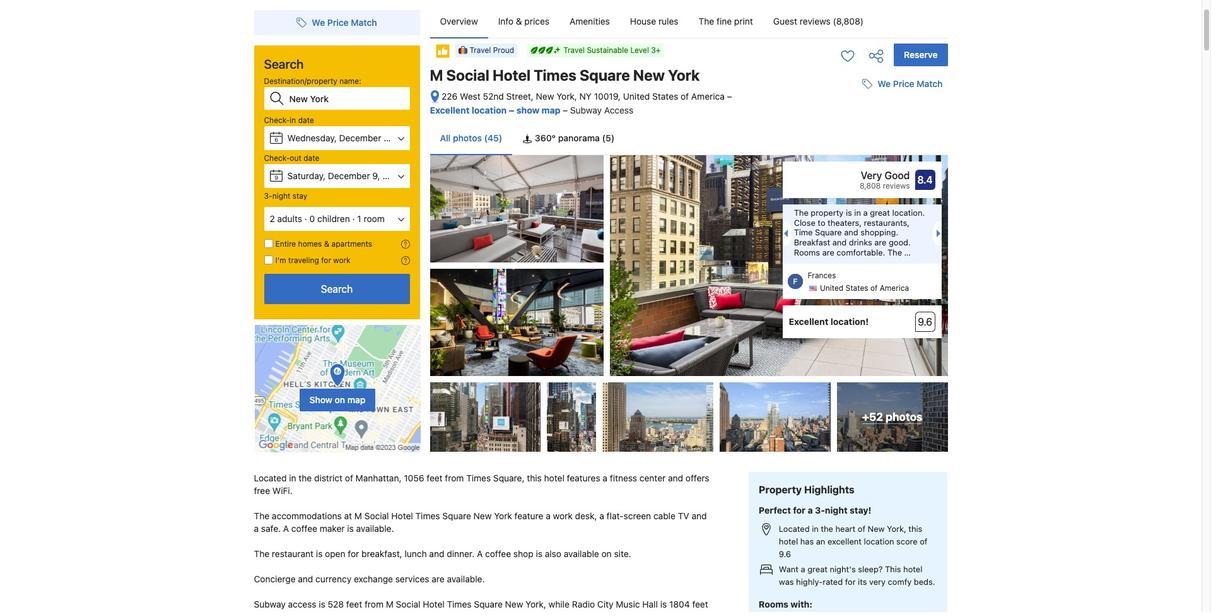 Task type: describe. For each thing, give the bounding box(es) containing it.
rated
[[823, 577, 843, 587]]

at
[[344, 511, 352, 521]]

2
[[270, 213, 275, 224]]

was
[[779, 577, 794, 587]]

2 horizontal spatial –
[[727, 91, 732, 102]]

december for wednesday,
[[339, 133, 381, 143]]

in inside the "the property is in a great location. close to theaters, restaurants, time square and shopping. breakfast and drinks are good. rooms are comfortable. the …"
[[855, 208, 861, 218]]

is right hall
[[660, 599, 667, 610]]

rooms inside the "the property is in a great location. close to theaters, restaurants, time square and shopping. breakfast and drinks are good. rooms are comfortable. the …"
[[794, 247, 820, 257]]

1056
[[404, 473, 424, 483]]

located for located in the district of manhattan, 1056 feet from times square, this hotel features a fitness center and offers free wifi. the accommodations at m social hotel times square new york feature a work desk, a flat-screen cable tv and a safe. a coffee maker is available. the restaurant is open for breakfast, lunch and dinner. a coffee shop is also available on site. concierge and currency exchange services are available. subway access is 528 feet from m social hotel times square new york, while radio city music hall is 1804 feet away.
[[254, 473, 287, 483]]

in for located in the heart of new york, this hotel has an excellent location score of 9.6
[[812, 524, 819, 534]]

features
[[567, 473, 600, 483]]

0 vertical spatial m
[[430, 66, 443, 84]]

desk,
[[575, 511, 597, 521]]

& inside search section
[[324, 239, 330, 249]]

photos for all
[[453, 133, 482, 143]]

of inside 226 west 52nd street, new york, ny 10019, united states of america – excellent location – show map – subway access
[[681, 91, 689, 102]]

show on map
[[310, 394, 366, 405]]

528
[[328, 599, 344, 610]]

(5)
[[602, 133, 615, 143]]

amenities
[[570, 16, 610, 27]]

accommodations
[[272, 511, 342, 521]]

panorama
[[558, 133, 600, 143]]

concierge
[[254, 574, 296, 584]]

overview
[[440, 16, 478, 27]]

2 vertical spatial hotel
[[423, 599, 445, 610]]

check-in date
[[264, 115, 314, 125]]

and down theaters,
[[833, 237, 847, 247]]

0 vertical spatial a
[[283, 523, 289, 534]]

price for we price match dropdown button inside the search section
[[327, 17, 349, 28]]

price for we price match dropdown button to the bottom
[[893, 78, 915, 89]]

work inside search section
[[333, 256, 351, 265]]

match for we price match dropdown button to the bottom
[[917, 78, 943, 89]]

print
[[734, 16, 753, 27]]

open
[[325, 548, 346, 559]]

new down '3+'
[[633, 66, 665, 84]]

1
[[357, 213, 361, 224]]

0 horizontal spatial social
[[365, 511, 389, 521]]

square up dinner.
[[443, 511, 471, 521]]

search button
[[264, 274, 410, 304]]

0 horizontal spatial –
[[509, 105, 514, 115]]

lunch
[[405, 548, 427, 559]]

info
[[498, 16, 514, 27]]

1 horizontal spatial we price match
[[878, 78, 943, 89]]

access
[[288, 599, 316, 610]]

3- inside search section
[[264, 191, 272, 201]]

2023 for saturday, december 9, 2023
[[383, 170, 404, 181]]

located in the heart of new york, this hotel has an excellent location score of 9.6
[[779, 524, 928, 559]]

is left also
[[536, 548, 543, 559]]

is down at
[[347, 523, 354, 534]]

226 west 52nd street, new york, ny 10019, united states of america – excellent location – show map – subway access
[[430, 91, 732, 115]]

2 vertical spatial m
[[386, 599, 394, 610]]

search section
[[249, 0, 425, 453]]

currency
[[316, 574, 352, 584]]

+52 photos
[[862, 410, 923, 423]]

scored 8.4 element
[[915, 170, 935, 190]]

apartments
[[332, 239, 372, 249]]

good.
[[889, 237, 911, 247]]

excellent location!
[[789, 316, 869, 327]]

street,
[[506, 91, 534, 102]]

1804
[[669, 599, 690, 610]]

we'll show you stays where you can have the entire place to yourself image
[[401, 240, 410, 249]]

map inside search section
[[347, 394, 366, 405]]

for inside want a great night's sleep? this hotel was highly-rated for its very comfy beds.
[[845, 577, 856, 587]]

to
[[818, 218, 826, 228]]

0 horizontal spatial rooms
[[759, 599, 789, 609]]

0 vertical spatial york
[[668, 66, 700, 84]]

click to open map view image
[[430, 89, 439, 104]]

1 horizontal spatial feet
[[427, 473, 443, 483]]

photos for +52
[[886, 410, 923, 423]]

0 vertical spatial social
[[446, 66, 490, 84]]

2 horizontal spatial feet
[[692, 599, 708, 610]]

perfect for a 3-night stay!
[[759, 505, 872, 515]]

for down "property highlights"
[[793, 505, 806, 515]]

great inside the "the property is in a great location. close to theaters, restaurants, time square and shopping. breakfast and drinks are good. rooms are comfortable. the …"
[[870, 208, 890, 218]]

away.
[[254, 612, 276, 612]]

0 horizontal spatial hotel
[[391, 511, 413, 521]]

9.6 inside "element"
[[918, 316, 933, 328]]

10019,
[[594, 91, 621, 102]]

1 vertical spatial we price match button
[[858, 73, 948, 95]]

new inside 226 west 52nd street, new york, ny 10019, united states of america – excellent location – show map – subway access
[[536, 91, 554, 102]]

house rules link
[[620, 5, 689, 38]]

6
[[275, 136, 278, 143]]

square down dinner.
[[474, 599, 503, 610]]

new up dinner.
[[474, 511, 492, 521]]

radio
[[572, 599, 595, 610]]

3+
[[651, 45, 661, 55]]

shop
[[514, 548, 534, 559]]

map inside 226 west 52nd street, new york, ny 10019, united states of america – excellent location – show map – subway access
[[542, 105, 561, 115]]

1 horizontal spatial social
[[396, 599, 421, 610]]

of inside located in the district of manhattan, 1056 feet from times square, this hotel features a fitness center and offers free wifi. the accommodations at m social hotel times square new york feature a work desk, a flat-screen cable tv and a safe. a coffee maker is available. the restaurant is open for breakfast, lunch and dinner. a coffee shop is also available on site. concierge and currency exchange services are available. subway access is 528 feet from m social hotel times square new york, while radio city music hall is 1804 feet away.
[[345, 473, 353, 483]]

screen
[[624, 511, 651, 521]]

2 adults · 0 children · 1 room
[[270, 213, 385, 224]]

and left offers
[[668, 473, 683, 483]]

360° panorama (5) button
[[513, 122, 625, 155]]

1 horizontal spatial –
[[563, 105, 568, 115]]

guest reviews (8,808)
[[773, 16, 864, 27]]

travel for travel sustainable level 3+
[[564, 45, 585, 55]]

destination/property name:
[[264, 76, 361, 86]]

…
[[905, 247, 911, 257]]

offers
[[686, 473, 710, 483]]

8,808
[[860, 181, 881, 191]]

shopping.
[[861, 227, 899, 237]]

times up 226 west 52nd street, new york, ny 10019, united states of america – excellent location – show map – subway access
[[534, 66, 577, 84]]

226
[[442, 91, 458, 102]]

york, inside located in the district of manhattan, 1056 feet from times square, this hotel features a fitness center and offers free wifi. the accommodations at m social hotel times square new york feature a work desk, a flat-screen cable tv and a safe. a coffee maker is available. the restaurant is open for breakfast, lunch and dinner. a coffee shop is also available on site. concierge and currency exchange services are available. subway access is 528 feet from m social hotel times square new york, while radio city music hall is 1804 feet away.
[[526, 599, 546, 610]]

an
[[816, 536, 826, 546]]

times left square,
[[466, 473, 491, 483]]

0 vertical spatial reviews
[[800, 16, 831, 27]]

amenities link
[[560, 5, 620, 38]]

travel proud
[[470, 46, 514, 55]]

1 horizontal spatial are
[[823, 247, 835, 257]]

we inside search section
[[312, 17, 325, 28]]

1 vertical spatial we
[[878, 78, 891, 89]]

and up comfortable.
[[844, 227, 859, 237]]

1 · from the left
[[305, 213, 307, 224]]

house
[[630, 16, 656, 27]]

square up 10019,
[[580, 66, 630, 84]]

0 horizontal spatial search
[[264, 57, 304, 71]]

located for located in the heart of new york, this hotel has an excellent location score of 9.6
[[779, 524, 810, 534]]

all
[[440, 133, 451, 143]]

fine
[[717, 16, 732, 27]]

times up lunch
[[416, 511, 440, 521]]

info & prices
[[498, 16, 550, 27]]

show
[[310, 394, 332, 405]]

1 vertical spatial america
[[880, 283, 909, 293]]

a left safe.
[[254, 523, 259, 534]]

this inside located in the district of manhattan, 1056 feet from times square, this hotel features a fitness center and offers free wifi. the accommodations at m social hotel times square new york feature a work desk, a flat-screen cable tv and a safe. a coffee maker is available. the restaurant is open for breakfast, lunch and dinner. a coffee shop is also available on site. concierge and currency exchange services are available. subway access is 528 feet from m social hotel times square new york, while radio city music hall is 1804 feet away.
[[527, 473, 542, 483]]

previous image
[[780, 230, 788, 237]]

stay
[[293, 191, 307, 201]]

2 horizontal spatial are
[[875, 237, 887, 247]]

the fine print link
[[689, 5, 763, 38]]

time
[[794, 227, 813, 237]]

available
[[564, 548, 599, 559]]

sleep?
[[858, 564, 883, 574]]

search inside button
[[321, 283, 353, 295]]

entire homes & apartments
[[275, 239, 372, 249]]

a inside the "the property is in a great location. close to theaters, restaurants, time square and shopping. breakfast and drinks are good. rooms are comfortable. the …"
[[864, 208, 868, 218]]

all photos (45)
[[440, 133, 502, 143]]

the for heart
[[821, 524, 834, 534]]

1 vertical spatial 3-
[[815, 505, 825, 515]]

fitness
[[610, 473, 637, 483]]

3-night stay
[[264, 191, 307, 201]]

2 horizontal spatial hotel
[[493, 66, 531, 84]]

site.
[[614, 548, 631, 559]]

perfect
[[759, 505, 791, 515]]

0 horizontal spatial from
[[365, 599, 384, 610]]

square inside the "the property is in a great location. close to theaters, restaurants, time square and shopping. breakfast and drinks are good. rooms are comfortable. the …"
[[815, 227, 842, 237]]

(8,808)
[[833, 16, 864, 27]]

reserve
[[904, 49, 938, 60]]

info & prices link
[[488, 5, 560, 38]]

new inside the located in the heart of new york, this hotel has an excellent location score of 9.6
[[868, 524, 885, 534]]

check- for in
[[264, 115, 290, 125]]

is inside the "the property is in a great location. close to theaters, restaurants, time square and shopping. breakfast and drinks are good. rooms are comfortable. the …"
[[846, 208, 852, 218]]

the up safe.
[[254, 511, 270, 521]]

a inside want a great night's sleep? this hotel was highly-rated for its very comfy beds.
[[801, 564, 806, 574]]

a left flat-
[[600, 511, 604, 521]]

location inside the located in the heart of new york, this hotel has an excellent location score of 9.6
[[864, 536, 894, 546]]

this
[[885, 564, 901, 574]]

beds.
[[914, 577, 935, 587]]

travel for travel proud
[[470, 46, 491, 55]]

if you select this option, we'll show you popular business travel features like breakfast, wifi and free parking. image
[[401, 256, 410, 265]]

Where are you going? field
[[284, 87, 410, 110]]

stay!
[[850, 505, 872, 515]]

wednesday, december 6, 2023
[[287, 133, 415, 143]]

while
[[549, 599, 570, 610]]

1 horizontal spatial &
[[516, 16, 522, 27]]

homes
[[298, 239, 322, 249]]

date for check-in date
[[298, 115, 314, 125]]

safe.
[[261, 523, 281, 534]]

restaurants,
[[864, 218, 910, 228]]

a right feature
[[546, 511, 551, 521]]

hotel inside want a great night's sleep? this hotel was highly-rated for its very comfy beds.
[[904, 564, 923, 574]]

0 vertical spatial from
[[445, 473, 464, 483]]

excellent
[[828, 536, 862, 546]]



Task type: vqa. For each thing, say whether or not it's contained in the screenshot.
the right '8'
no



Task type: locate. For each thing, give the bounding box(es) containing it.
coffee left the shop
[[485, 548, 511, 559]]

available. down dinner.
[[447, 574, 485, 584]]

0 horizontal spatial m
[[355, 511, 362, 521]]

property highlights
[[759, 484, 855, 495]]

feature
[[515, 511, 544, 521]]

0 horizontal spatial we price match button
[[292, 11, 382, 34]]

0 vertical spatial work
[[333, 256, 351, 265]]

0 horizontal spatial york,
[[526, 599, 546, 610]]

guest
[[773, 16, 798, 27]]

rooms
[[794, 247, 820, 257], [759, 599, 789, 609]]

0 horizontal spatial subway
[[254, 599, 286, 610]]

heart
[[836, 524, 856, 534]]

360° panorama (5)
[[533, 133, 615, 143]]

1 vertical spatial excellent
[[789, 316, 829, 327]]

9,
[[373, 170, 380, 181]]

located inside the located in the heart of new york, this hotel has an excellent location score of 9.6
[[779, 524, 810, 534]]

are right services
[[432, 574, 445, 584]]

price down reserve button
[[893, 78, 915, 89]]

+52 photos link
[[837, 382, 948, 452]]

the inside located in the district of manhattan, 1056 feet from times square, this hotel features a fitness center and offers free wifi. the accommodations at m social hotel times square new york feature a work desk, a flat-screen cable tv and a safe. a coffee maker is available. the restaurant is open for breakfast, lunch and dinner. a coffee shop is also available on site. concierge and currency exchange services are available. subway access is 528 feet from m social hotel times square new york, while radio city music hall is 1804 feet away.
[[299, 473, 312, 483]]

valign  initial image
[[435, 44, 450, 59]]

check- up 6
[[264, 115, 290, 125]]

0 horizontal spatial photos
[[453, 133, 482, 143]]

0 vertical spatial 2023
[[394, 133, 415, 143]]

the inside the fine print link
[[699, 16, 714, 27]]

we price match inside search section
[[312, 17, 377, 28]]

work
[[333, 256, 351, 265], [553, 511, 573, 521]]

hall
[[643, 599, 658, 610]]

hotel down services
[[423, 599, 445, 610]]

york inside located in the district of manhattan, 1056 feet from times square, this hotel features a fitness center and offers free wifi. the accommodations at m social hotel times square new york feature a work desk, a flat-screen cable tv and a safe. a coffee maker is available. the restaurant is open for breakfast, lunch and dinner. a coffee shop is also available on site. concierge and currency exchange services are available. subway access is 528 feet from m social hotel times square new york, while radio city music hall is 1804 feet away.
[[494, 511, 512, 521]]

tv
[[678, 511, 689, 521]]

on right show
[[335, 394, 345, 405]]

this right square,
[[527, 473, 542, 483]]

on left site.
[[602, 548, 612, 559]]

0 horizontal spatial this
[[527, 473, 542, 483]]

photos right +52
[[886, 410, 923, 423]]

coffee down accommodations
[[291, 523, 317, 534]]

1 horizontal spatial on
[[602, 548, 612, 559]]

1 vertical spatial a
[[477, 548, 483, 559]]

and right lunch
[[429, 548, 445, 559]]

frances
[[808, 271, 836, 280]]

1 horizontal spatial york
[[668, 66, 700, 84]]

1 horizontal spatial a
[[477, 548, 483, 559]]

the property is in a great location. close to theaters, restaurants, time square and shopping. breakfast and drinks are good. rooms are comfortable. the …
[[794, 208, 925, 257]]

1 vertical spatial great
[[808, 564, 828, 574]]

new left while
[[505, 599, 523, 610]]

york, inside the located in the heart of new york, this hotel has an excellent location score of 9.6
[[887, 524, 907, 534]]

tab list
[[430, 122, 948, 155]]

0 horizontal spatial night
[[272, 191, 290, 201]]

0 horizontal spatial the
[[299, 473, 312, 483]]

are left good.
[[875, 237, 887, 247]]

cable
[[654, 511, 676, 521]]

0 horizontal spatial we
[[312, 17, 325, 28]]

2 travel from the left
[[470, 46, 491, 55]]

this up score
[[909, 524, 923, 534]]

in for check-in date
[[290, 115, 296, 125]]

8.4
[[918, 174, 933, 186]]

and right tv
[[692, 511, 707, 521]]

1 vertical spatial located
[[779, 524, 810, 534]]

room
[[364, 213, 385, 224]]

the up time
[[794, 208, 809, 218]]

0 vertical spatial 9.6
[[918, 316, 933, 328]]

great up highly-
[[808, 564, 828, 574]]

from down exchange
[[365, 599, 384, 610]]

rooms with:
[[759, 599, 813, 609]]

date for check-out date
[[304, 153, 319, 163]]

6,
[[384, 133, 392, 143]]

1 horizontal spatial united
[[820, 283, 844, 293]]

subway down ny
[[570, 105, 602, 115]]

united states of america
[[820, 283, 909, 293]]

2 adults · 0 children · 1 room button
[[264, 207, 410, 231]]

tab list containing all photos (45)
[[430, 122, 948, 155]]

if you select this option, we'll show you popular business travel features like breakfast, wifi and free parking. image
[[401, 256, 410, 265]]

–
[[727, 91, 732, 102], [509, 105, 514, 115], [563, 105, 568, 115]]

december for saturday,
[[328, 170, 370, 181]]

1 check- from the top
[[264, 115, 290, 125]]

1 horizontal spatial states
[[846, 283, 869, 293]]

price up name:
[[327, 17, 349, 28]]

dinner.
[[447, 548, 475, 559]]

photos inside +52 photos link
[[886, 410, 923, 423]]

located
[[254, 473, 287, 483], [779, 524, 810, 534]]

located up "free"
[[254, 473, 287, 483]]

available. up breakfast,
[[356, 523, 394, 534]]

a right safe.
[[283, 523, 289, 534]]

a down "property highlights"
[[808, 505, 813, 515]]

very good 8,808 reviews
[[860, 170, 910, 191]]

subway up away.
[[254, 599, 286, 610]]

0 horizontal spatial available.
[[356, 523, 394, 534]]

united down frances
[[820, 283, 844, 293]]

destination/property
[[264, 76, 337, 86]]

match for we price match dropdown button inside the search section
[[351, 17, 377, 28]]

· left 1
[[352, 213, 355, 224]]

9.6 inside the located in the heart of new york, this hotel has an excellent location score of 9.6
[[779, 549, 791, 559]]

match inside search section
[[351, 17, 377, 28]]

0 vertical spatial available.
[[356, 523, 394, 534]]

0 vertical spatial united
[[623, 91, 650, 102]]

1 horizontal spatial ·
[[352, 213, 355, 224]]

1 vertical spatial m
[[355, 511, 362, 521]]

guest reviews (8,808) link
[[763, 5, 874, 38]]

location down 52nd
[[472, 105, 507, 115]]

good
[[885, 170, 910, 181]]

york,
[[557, 91, 577, 102], [887, 524, 907, 534], [526, 599, 546, 610]]

are up frances
[[823, 247, 835, 257]]

search down i'm traveling for work
[[321, 283, 353, 295]]

0 horizontal spatial are
[[432, 574, 445, 584]]

social
[[446, 66, 490, 84], [365, 511, 389, 521], [396, 599, 421, 610]]

america
[[691, 91, 725, 102], [880, 283, 909, 293]]

0 vertical spatial states
[[653, 91, 678, 102]]

0 vertical spatial coffee
[[291, 523, 317, 534]]

360°
[[535, 133, 556, 143]]

are inside located in the district of manhattan, 1056 feet from times square, this hotel features a fitness center and offers free wifi. the accommodations at m social hotel times square new york feature a work desk, a flat-screen cable tv and a safe. a coffee maker is available. the restaurant is open for breakfast, lunch and dinner. a coffee shop is also available on site. concierge and currency exchange services are available. subway access is 528 feet from m social hotel times square new york, while radio city music hall is 1804 feet away.
[[432, 574, 445, 584]]

match down reserve button
[[917, 78, 943, 89]]

night up heart
[[825, 505, 848, 515]]

1 horizontal spatial 3-
[[815, 505, 825, 515]]

great inside want a great night's sleep? this hotel was highly-rated for its very comfy beds.
[[808, 564, 828, 574]]

0 vertical spatial great
[[870, 208, 890, 218]]

america inside 226 west 52nd street, new york, ny 10019, united states of america – excellent location – show map – subway access
[[691, 91, 725, 102]]

1 vertical spatial on
[[602, 548, 612, 559]]

location.
[[893, 208, 925, 218]]

1 horizontal spatial night
[[825, 505, 848, 515]]

the left …
[[888, 247, 902, 257]]

0 horizontal spatial united
[[623, 91, 650, 102]]

2 check- from the top
[[264, 153, 290, 163]]

0 horizontal spatial america
[[691, 91, 725, 102]]

comfortable.
[[837, 247, 886, 257]]

work left desk,
[[553, 511, 573, 521]]

0 vertical spatial hotel
[[493, 66, 531, 84]]

reviews right 8,808
[[883, 181, 910, 191]]

1 vertical spatial search
[[321, 283, 353, 295]]

night inside search section
[[272, 191, 290, 201]]

prices
[[525, 16, 550, 27]]

1 vertical spatial united
[[820, 283, 844, 293]]

0 horizontal spatial 3-
[[264, 191, 272, 201]]

0 horizontal spatial a
[[283, 523, 289, 534]]

1 vertical spatial price
[[893, 78, 915, 89]]

in for located in the district of manhattan, 1056 feet from times square, this hotel features a fitness center and offers free wifi. the accommodations at m social hotel times square new york feature a work desk, a flat-screen cable tv and a safe. a coffee maker is available. the restaurant is open for breakfast, lunch and dinner. a coffee shop is also available on site. concierge and currency exchange services are available. subway access is 528 feet from m social hotel times square new york, while radio city music hall is 1804 feet away.
[[289, 473, 296, 483]]

hotel up beds.
[[904, 564, 923, 574]]

price inside search section
[[327, 17, 349, 28]]

search up destination/property on the left of page
[[264, 57, 304, 71]]

hotel left features
[[544, 473, 565, 483]]

0 horizontal spatial map
[[347, 394, 366, 405]]

2 · from the left
[[352, 213, 355, 224]]

states down '3+'
[[653, 91, 678, 102]]

is left 528
[[319, 599, 325, 610]]

reviews inside very good 8,808 reviews
[[883, 181, 910, 191]]

times down dinner.
[[447, 599, 472, 610]]

1 horizontal spatial map
[[542, 105, 561, 115]]

1 vertical spatial hotel
[[779, 536, 798, 546]]

this inside the located in the heart of new york, this hotel has an excellent location score of 9.6
[[909, 524, 923, 534]]

the left fine
[[699, 16, 714, 27]]

we price match button down reserve button
[[858, 73, 948, 95]]

night's
[[830, 564, 856, 574]]

match
[[351, 17, 377, 28], [917, 78, 943, 89]]

rated very good element
[[789, 168, 910, 183]]

0 horizontal spatial excellent
[[430, 105, 470, 115]]

photos right 'all'
[[453, 133, 482, 143]]

0 vertical spatial night
[[272, 191, 290, 201]]

work inside located in the district of manhattan, 1056 feet from times square, this hotel features a fitness center and offers free wifi. the accommodations at m social hotel times square new york feature a work desk, a flat-screen cable tv and a safe. a coffee maker is available. the restaurant is open for breakfast, lunch and dinner. a coffee shop is also available on site. concierge and currency exchange services are available. subway access is 528 feet from m social hotel times square new york, while radio city music hall is 1804 feet away.
[[553, 511, 573, 521]]

0 horizontal spatial hotel
[[544, 473, 565, 483]]

united inside 226 west 52nd street, new york, ny 10019, united states of america – excellent location – show map – subway access
[[623, 91, 650, 102]]

out
[[290, 153, 302, 163]]

in inside the located in the heart of new york, this hotel has an excellent location score of 9.6
[[812, 524, 819, 534]]

1 horizontal spatial travel
[[564, 45, 585, 55]]

square
[[580, 66, 630, 84], [815, 227, 842, 237], [443, 511, 471, 521], [474, 599, 503, 610]]

and up access
[[298, 574, 313, 584]]

for left its
[[845, 577, 856, 587]]

2023 for wednesday, december 6, 2023
[[394, 133, 415, 143]]

2 vertical spatial hotel
[[904, 564, 923, 574]]

0 horizontal spatial 9.6
[[779, 549, 791, 559]]

hotel up street,
[[493, 66, 531, 84]]

& right info
[[516, 16, 522, 27]]

services
[[395, 574, 429, 584]]

0 vertical spatial map
[[542, 105, 561, 115]]

1 vertical spatial states
[[846, 283, 869, 293]]

subway
[[570, 105, 602, 115], [254, 599, 286, 610]]

december left 9,
[[328, 170, 370, 181]]

travel
[[564, 45, 585, 55], [470, 46, 491, 55]]

feet
[[427, 473, 443, 483], [346, 599, 362, 610], [692, 599, 708, 610]]

match up name:
[[351, 17, 377, 28]]

2 horizontal spatial york,
[[887, 524, 907, 534]]

0 horizontal spatial ·
[[305, 213, 307, 224]]

1 horizontal spatial the
[[821, 524, 834, 534]]

1 vertical spatial the
[[821, 524, 834, 534]]

1 vertical spatial photos
[[886, 410, 923, 423]]

in
[[290, 115, 296, 125], [855, 208, 861, 218], [289, 473, 296, 483], [812, 524, 819, 534]]

1 horizontal spatial coffee
[[485, 548, 511, 559]]

for right "open"
[[348, 548, 359, 559]]

check- for out
[[264, 153, 290, 163]]

property
[[759, 484, 802, 495]]

1 vertical spatial match
[[917, 78, 943, 89]]

photos inside all photos (45) button
[[453, 133, 482, 143]]

1 vertical spatial rooms
[[759, 599, 789, 609]]

date up wednesday,
[[298, 115, 314, 125]]

new up show
[[536, 91, 554, 102]]

hotel inside located in the district of manhattan, 1056 feet from times square, this hotel features a fitness center and offers free wifi. the accommodations at m social hotel times square new york feature a work desk, a flat-screen cable tv and a safe. a coffee maker is available. the restaurant is open for breakfast, lunch and dinner. a coffee shop is also available on site. concierge and currency exchange services are available. subway access is 528 feet from m social hotel times square new york, while radio city music hall is 1804 feet away.
[[544, 473, 565, 483]]

in inside search section
[[290, 115, 296, 125]]

subway inside 226 west 52nd street, new york, ny 10019, united states of america – excellent location – show map – subway access
[[570, 105, 602, 115]]

score
[[897, 536, 918, 546]]

0 vertical spatial this
[[527, 473, 542, 483]]

location left score
[[864, 536, 894, 546]]

district
[[314, 473, 343, 483]]

on inside located in the district of manhattan, 1056 feet from times square, this hotel features a fitness center and offers free wifi. the accommodations at m social hotel times square new york feature a work desk, a flat-screen cable tv and a safe. a coffee maker is available. the restaurant is open for breakfast, lunch and dinner. a coffee shop is also available on site. concierge and currency exchange services are available. subway access is 528 feet from m social hotel times square new york, while radio city music hall is 1804 feet away.
[[602, 548, 612, 559]]

i'm traveling for work
[[275, 256, 351, 265]]

0 vertical spatial located
[[254, 473, 287, 483]]

we price match button up name:
[[292, 11, 382, 34]]

& right homes
[[324, 239, 330, 249]]

next image
[[937, 230, 944, 237]]

1 travel from the left
[[564, 45, 585, 55]]

1 vertical spatial from
[[365, 599, 384, 610]]

the down safe.
[[254, 548, 270, 559]]

0 horizontal spatial feet
[[346, 599, 362, 610]]

check-
[[264, 115, 290, 125], [264, 153, 290, 163]]

0 vertical spatial match
[[351, 17, 377, 28]]

1 vertical spatial coffee
[[485, 548, 511, 559]]

close
[[794, 218, 816, 228]]

1 horizontal spatial rooms
[[794, 247, 820, 257]]

on inside search section
[[335, 394, 345, 405]]

travel left proud
[[470, 46, 491, 55]]

&
[[516, 16, 522, 27], [324, 239, 330, 249]]

0 vertical spatial york,
[[557, 91, 577, 102]]

reserve button
[[894, 44, 948, 66]]

has
[[801, 536, 814, 546]]

2023 right 6,
[[394, 133, 415, 143]]

0 vertical spatial check-
[[264, 115, 290, 125]]

the for district
[[299, 473, 312, 483]]

in up wifi.
[[289, 473, 296, 483]]

travel sustainable level 3+
[[564, 45, 661, 55]]

feet right 1056
[[427, 473, 443, 483]]

its
[[858, 577, 867, 587]]

entire
[[275, 239, 296, 249]]

0 vertical spatial subway
[[570, 105, 602, 115]]

the fine print
[[699, 16, 753, 27]]

rooms down was
[[759, 599, 789, 609]]

house rules
[[630, 16, 679, 27]]

1 horizontal spatial hotel
[[779, 536, 798, 546]]

0
[[310, 213, 315, 224]]

york, left ny
[[557, 91, 577, 102]]

date right out
[[304, 153, 319, 163]]

hotel left the has
[[779, 536, 798, 546]]

0 horizontal spatial location
[[472, 105, 507, 115]]

we price match button inside search section
[[292, 11, 382, 34]]

0 vertical spatial hotel
[[544, 473, 565, 483]]

reviews right guest
[[800, 16, 831, 27]]

is left "open"
[[316, 548, 323, 559]]

for down entire homes & apartments on the top left of page
[[321, 256, 331, 265]]

scored 9.6 element
[[915, 312, 935, 332]]

united up access
[[623, 91, 650, 102]]

social up west
[[446, 66, 490, 84]]

on
[[335, 394, 345, 405], [602, 548, 612, 559]]

1 vertical spatial &
[[324, 239, 330, 249]]

for inside search section
[[321, 256, 331, 265]]

1 vertical spatial york,
[[887, 524, 907, 534]]

+52
[[862, 410, 883, 423]]

we price match down reserve button
[[878, 78, 943, 89]]

check- down 6
[[264, 153, 290, 163]]

hotel
[[544, 473, 565, 483], [779, 536, 798, 546], [904, 564, 923, 574]]

west
[[460, 91, 481, 102]]

square down property
[[815, 227, 842, 237]]

children
[[317, 213, 350, 224]]

states inside 226 west 52nd street, new york, ny 10019, united states of america – excellent location – show map – subway access
[[653, 91, 678, 102]]

1 vertical spatial available.
[[447, 574, 485, 584]]

with:
[[791, 599, 813, 609]]

in up shopping.
[[855, 208, 861, 218]]

states up location!
[[846, 283, 869, 293]]

social down services
[[396, 599, 421, 610]]

overview link
[[430, 5, 488, 38]]

we price match
[[312, 17, 377, 28], [878, 78, 943, 89]]

excellent inside 226 west 52nd street, new york, ny 10019, united states of america – excellent location – show map – subway access
[[430, 105, 470, 115]]

located inside located in the district of manhattan, 1056 feet from times square, this hotel features a fitness center and offers free wifi. the accommodations at m social hotel times square new york feature a work desk, a flat-screen cable tv and a safe. a coffee maker is available. the restaurant is open for breakfast, lunch and dinner. a coffee shop is also available on site. concierge and currency exchange services are available. subway access is 528 feet from m social hotel times square new york, while radio city music hall is 1804 feet away.
[[254, 473, 287, 483]]

1 horizontal spatial subway
[[570, 105, 602, 115]]

1 vertical spatial subway
[[254, 599, 286, 610]]

the inside the located in the heart of new york, this hotel has an excellent location score of 9.6
[[821, 524, 834, 534]]

rooms down time
[[794, 247, 820, 257]]

1 vertical spatial december
[[328, 170, 370, 181]]

a left fitness
[[603, 473, 608, 483]]

the
[[299, 473, 312, 483], [821, 524, 834, 534]]

1 horizontal spatial we
[[878, 78, 891, 89]]

m up click to open map view icon
[[430, 66, 443, 84]]

1 vertical spatial map
[[347, 394, 366, 405]]

0 vertical spatial december
[[339, 133, 381, 143]]

1 horizontal spatial excellent
[[789, 316, 829, 327]]

0 vertical spatial date
[[298, 115, 314, 125]]

york, inside 226 west 52nd street, new york, ny 10019, united states of america – excellent location – show map – subway access
[[557, 91, 577, 102]]

location!
[[831, 316, 869, 327]]

the left district
[[299, 473, 312, 483]]

states
[[653, 91, 678, 102], [846, 283, 869, 293]]

hotel inside the located in the heart of new york, this hotel has an excellent location score of 9.6
[[779, 536, 798, 546]]

york left feature
[[494, 511, 512, 521]]

very
[[861, 170, 882, 181]]

times
[[534, 66, 577, 84], [466, 473, 491, 483], [416, 511, 440, 521], [447, 599, 472, 610]]

1 vertical spatial 9.6
[[779, 549, 791, 559]]

free
[[254, 485, 270, 496]]

night left stay
[[272, 191, 290, 201]]

1 vertical spatial we price match
[[878, 78, 943, 89]]

subway inside located in the district of manhattan, 1056 feet from times square, this hotel features a fitness center and offers free wifi. the accommodations at m social hotel times square new york feature a work desk, a flat-screen cable tv and a safe. a coffee maker is available. the restaurant is open for breakfast, lunch and dinner. a coffee shop is also available on site. concierge and currency exchange services are available. subway access is 528 feet from m social hotel times square new york, while radio city music hall is 1804 feet away.
[[254, 599, 286, 610]]

2023 right 9,
[[383, 170, 404, 181]]

2 horizontal spatial social
[[446, 66, 490, 84]]

1 vertical spatial this
[[909, 524, 923, 534]]

hotel
[[493, 66, 531, 84], [391, 511, 413, 521], [423, 599, 445, 610]]

in up an
[[812, 524, 819, 534]]

ny
[[580, 91, 592, 102]]

new down stay!
[[868, 524, 885, 534]]

excellent down 226
[[430, 105, 470, 115]]

in inside located in the district of manhattan, 1056 feet from times square, this hotel features a fitness center and offers free wifi. the accommodations at m social hotel times square new york feature a work desk, a flat-screen cable tv and a safe. a coffee maker is available. the restaurant is open for breakfast, lunch and dinner. a coffee shop is also available on site. concierge and currency exchange services are available. subway access is 528 feet from m social hotel times square new york, while radio city music hall is 1804 feet away.
[[289, 473, 296, 483]]

for inside located in the district of manhattan, 1056 feet from times square, this hotel features a fitness center and offers free wifi. the accommodations at m social hotel times square new york feature a work desk, a flat-screen cable tv and a safe. a coffee maker is available. the restaurant is open for breakfast, lunch and dinner. a coffee shop is also available on site. concierge and currency exchange services are available. subway access is 528 feet from m social hotel times square new york, while radio city music hall is 1804 feet away.
[[348, 548, 359, 559]]

we'll show you stays where you can have the entire place to yourself image
[[401, 240, 410, 249]]

comfy
[[888, 577, 912, 587]]

1 vertical spatial social
[[365, 511, 389, 521]]

location inside 226 west 52nd street, new york, ny 10019, united states of america – excellent location – show map – subway access
[[472, 105, 507, 115]]

excellent location – show map button
[[430, 105, 563, 115]]

1 horizontal spatial reviews
[[883, 181, 910, 191]]



